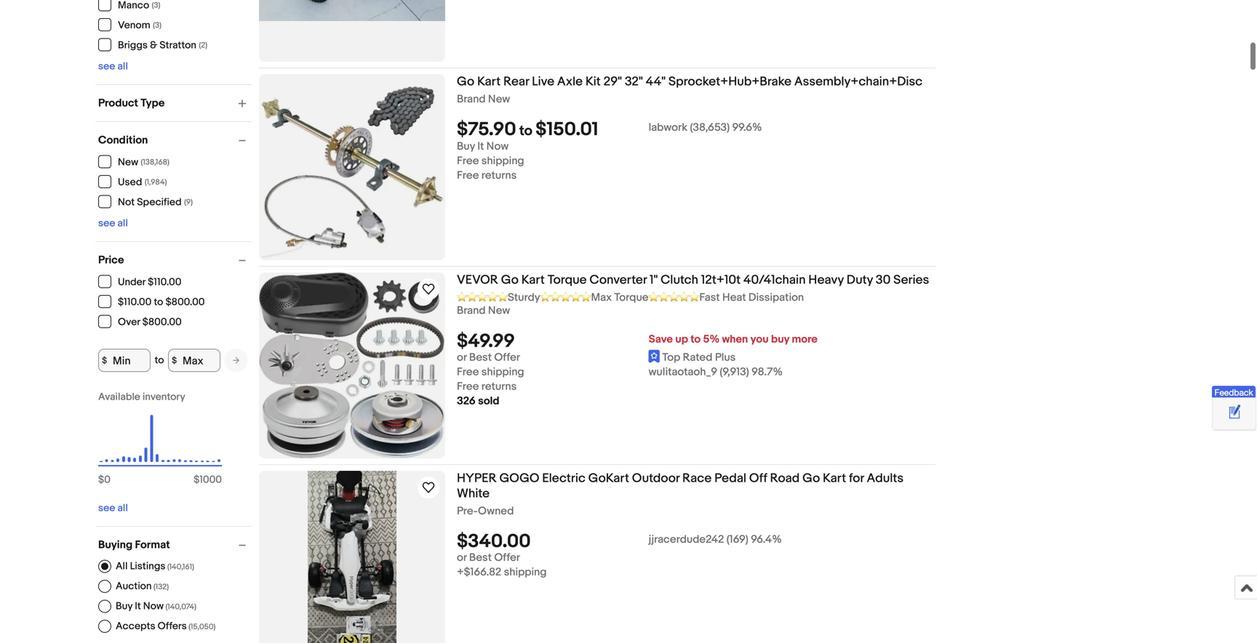 Task type: describe. For each thing, give the bounding box(es) containing it.
build a mini bike - diy plans  + "free"  mystery gift included with order! brand new
[[457, 491, 859, 523]]

vevor for 3/4"
[[457, 94, 498, 109]]

3
[[829, 292, 836, 308]]

3/4"
[[501, 94, 525, 109]]

engine type
[[98, 107, 159, 120]]

kit
[[188, 393, 201, 405]]

show
[[98, 70, 123, 83]]

(4)
[[163, 576, 171, 586]]

-
[[559, 491, 563, 506]]

buy
[[457, 556, 475, 569]]

heat
[[649, 112, 672, 125]]

ebay
[[98, 11, 121, 24]]

go-kart frame kit link
[[98, 392, 212, 405]]

vevor go kart wheels go kart rain tires set of 4 rim & tyre set 3 holes buggy heading
[[457, 292, 909, 308]]

gas for gas (195)
[[118, 149, 137, 162]]

0 horizontal spatial electric link
[[98, 128, 171, 142]]

top rated plus image
[[649, 357, 660, 370]]

you
[[750, 340, 769, 353]]

3 not from the top
[[118, 453, 135, 465]]

chassis
[[156, 373, 192, 385]]

more
[[792, 340, 818, 353]]

kart up go-kart frame kit link
[[134, 373, 153, 385]]

complete
[[751, 94, 808, 109]]

watch vevor go kart wheels go kart rain tires set of 4 rim & tyre set 3 holes buggy image
[[420, 300, 437, 318]]

featured
[[98, 310, 143, 323]]

$158.99
[[457, 337, 523, 360]]

or inside save up to 5% when you buy more or best offer
[[457, 358, 467, 371]]

not specified for terrain
[[118, 271, 182, 283]]

10t12t
[[717, 94, 748, 109]]

$46.24 or best offer
[[457, 152, 520, 185]]

with
[[798, 491, 822, 506]]

kart inside vevor 3/4" clutch go kart torque converter 10t12t complete cvt combo 30 series ⭐⭐⭐⭐⭐wear-resiste⭐⭐⭐⭐⭐fast heat dissipation⭐⭐⭐⭐⭐ brand new
[[589, 94, 612, 109]]

(714)
[[184, 454, 200, 464]]

wheels
[[548, 292, 590, 308]]

engine
[[98, 107, 132, 120]]

new inside build a mini bike - diy plans  + "free"  mystery gift included with order! brand new
[[488, 510, 510, 523]]

go inside vevor 3/4" clutch go kart torque converter 10t12t complete cvt combo 30 series ⭐⭐⭐⭐⭐wear-resiste⭐⭐⭐⭐⭐fast heat dissipation⭐⭐⭐⭐⭐ brand new
[[568, 94, 586, 109]]

All selected text field
[[271, 0, 282, 4]]

(3) for honda
[[151, 596, 159, 606]]

tarmac link
[[98, 250, 167, 263]]

"free"
[[634, 491, 670, 506]]

razor (9)
[[118, 555, 155, 567]]

drift trike link
[[98, 412, 173, 425]]

a
[[494, 491, 502, 506]]

0 horizontal spatial electric
[[118, 129, 153, 142]]

best inside save up to 5% when you buy more or best offer
[[469, 358, 492, 371]]

kart left wheels
[[521, 292, 545, 308]]

not specified link for terrain
[[98, 270, 202, 283]]

featured refinements
[[98, 310, 209, 323]]

ebay motors home & garden clothing, shoes & accessories show more
[[98, 11, 241, 83]]

go kart chassis
[[118, 373, 192, 385]]

allaboutminibikes
[[649, 538, 737, 551]]

4
[[733, 292, 741, 308]]

buy
[[771, 340, 789, 353]]

yerf-
[[118, 575, 140, 587]]

build
[[457, 491, 491, 506]]

bike
[[532, 491, 556, 506]]

best inside the $46.24 or best offer
[[469, 172, 492, 185]]

1 horizontal spatial go-
[[146, 353, 164, 365]]

shoes
[[143, 51, 171, 63]]

it
[[477, 556, 484, 569]]

refinements
[[145, 310, 209, 323]]

build a mini bike - diy plans  + "free"  mystery gift included with order! image
[[259, 532, 445, 637]]

(122)
[[186, 354, 201, 364]]

returns
[[481, 387, 517, 400]]

frame
[[158, 393, 186, 405]]

manco
[[118, 615, 149, 627]]

0 horizontal spatial buggy
[[173, 433, 202, 445]]

brand inside vevor go kart wheels go kart rain tires set of 4 rim & tyre set 3 holes buggy brand new
[[457, 311, 486, 324]]

garden
[[138, 31, 173, 43]]

included
[[746, 491, 795, 506]]

manco (3)
[[118, 615, 160, 627]]

home & garden link
[[98, 31, 173, 43]]

save up to 5% when you buy more or best offer
[[457, 340, 818, 371]]

tarmac
[[118, 251, 151, 263]]

⭐⭐⭐⭐⭐wear-
[[457, 112, 538, 125]]

vevor 3/4" clutch go kart torque converter 10t12t complete cvt combo 30 series image
[[259, 94, 445, 280]]

order!
[[824, 491, 859, 506]]

(9)
[[147, 556, 155, 566]]

free inside allaboutminibikes (891) 98.1% buy it now free shipping
[[457, 571, 479, 584]]

brand up unbranded 'link' at the bottom
[[98, 492, 127, 505]]

go down "pedal"
[[118, 373, 132, 385]]

rim
[[743, 292, 765, 308]]

specified for terrain
[[137, 271, 182, 283]]

unbranded link
[[98, 514, 188, 527]]

yerf-dog (4)
[[118, 575, 171, 587]]

(195)
[[139, 151, 155, 160]]

new inside vevor 3/4" clutch go kart torque converter 10t12t complete cvt combo 30 series ⭐⭐⭐⭐⭐wear-resiste⭐⭐⭐⭐⭐fast heat dissipation⭐⭐⭐⭐⭐ brand new
[[488, 126, 510, 139]]

0 vertical spatial shipping
[[493, 372, 535, 385]]

brand button
[[98, 492, 252, 505]]

terrain
[[98, 208, 132, 222]]

build a mini bike - diy plans  + "free"  mystery gift included with order! heading
[[457, 491, 859, 506]]

& inside vevor go kart wheels go kart rain tires set of 4 rim & tyre set 3 holes buggy brand new
[[768, 292, 777, 308]]

honda (3)
[[118, 595, 159, 607]]

razor for razor dune buggy
[[118, 433, 144, 445]]

go up $158.99
[[501, 292, 519, 308]]

plans
[[590, 491, 620, 506]]

dune
[[146, 433, 170, 445]]

segway
[[118, 535, 154, 547]]

not for terrain
[[118, 271, 135, 283]]

(3) for manco
[[152, 616, 160, 626]]

top rated plus
[[662, 358, 736, 371]]

not specified for engine type
[[118, 169, 182, 182]]

rated
[[683, 358, 713, 371]]

clothing,
[[98, 51, 140, 63]]

mini
[[505, 491, 529, 506]]

(9,913)
[[720, 372, 749, 385]]

(24)
[[157, 536, 170, 546]]

pedal
[[118, 353, 144, 365]]



Task type: vqa. For each thing, say whether or not it's contained in the screenshot.
1st in from the right
no



Task type: locate. For each thing, give the bounding box(es) containing it.
pedal go-kart (122)
[[118, 353, 201, 365]]

terrain button
[[98, 208, 252, 222]]

ebay motors link
[[98, 11, 155, 24]]

or inside the $46.24 or best offer
[[457, 172, 467, 185]]

2 set from the left
[[807, 292, 826, 308]]

1 vertical spatial vevor
[[457, 292, 498, 308]]

buggy up (714)
[[173, 433, 202, 445]]

gone
[[495, 401, 520, 414]]

0 horizontal spatial set
[[697, 292, 716, 308]]

razor inside the razor dune buggy link
[[118, 433, 144, 445]]

specified down the (195)
[[137, 169, 182, 182]]

set left the "3"
[[807, 292, 826, 308]]

0 vertical spatial electric
[[321, 57, 354, 69]]

& right home in the left top of the page
[[128, 31, 136, 43]]

1 vertical spatial gas
[[118, 149, 137, 162]]

1 horizontal spatial electric link
[[309, 51, 366, 74]]

go- up drift
[[118, 393, 136, 405]]

free inside wulitaotaoh_9 (9,913) 98.7% free returns almost gone
[[457, 387, 479, 400]]

1 vertical spatial best
[[469, 358, 492, 371]]

1 vertical spatial offer
[[494, 358, 520, 371]]

set left of
[[697, 292, 716, 308]]

not specified down the (195)
[[118, 169, 182, 182]]

1 or from the top
[[457, 172, 467, 185]]

shipping up returns
[[493, 372, 535, 385]]

0 vertical spatial not specified link
[[98, 168, 202, 182]]

offer
[[494, 172, 520, 185], [494, 358, 520, 371]]

2 vertical spatial not
[[118, 453, 135, 465]]

gas link
[[260, 51, 302, 74]]

go
[[568, 94, 586, 109], [501, 292, 519, 308], [593, 292, 610, 308], [118, 373, 132, 385]]

1 free from the top
[[457, 387, 479, 400]]

brand inside vevor 3/4" clutch go kart torque converter 10t12t complete cvt combo 30 series ⭐⭐⭐⭐⭐wear-resiste⭐⭐⭐⭐⭐fast heat dissipation⭐⭐⭐⭐⭐ brand new
[[457, 126, 486, 139]]

2 vertical spatial new
[[488, 510, 510, 523]]

off road (355)
[[118, 231, 179, 243]]

not specified down tarmac at the left of page
[[118, 271, 182, 283]]

2 vertical spatial specified
[[137, 453, 182, 465]]

razor dune buggy
[[118, 433, 202, 445]]

(3) inside manco (3)
[[152, 616, 160, 626]]

1 vertical spatial free
[[457, 571, 479, 584]]

buggy
[[872, 292, 909, 308], [173, 433, 202, 445]]

electric link up gas (195)
[[98, 128, 171, 142]]

drift
[[118, 413, 138, 425]]

watch build a mini bike - diy plans  + "free"  mystery gift included with order! image
[[420, 499, 437, 517]]

1 best from the top
[[469, 172, 492, 185]]

not for engine type
[[118, 169, 135, 182]]

or down ⭐⭐⭐⭐⭐wear-
[[457, 172, 467, 185]]

0 vertical spatial best
[[469, 172, 492, 185]]

(891)
[[739, 538, 761, 551]]

& right shoes
[[174, 51, 181, 63]]

1 horizontal spatial electric
[[321, 57, 354, 69]]

go kart chassis link
[[98, 372, 201, 385]]

1 vertical spatial electric
[[118, 129, 153, 142]]

2 new from the top
[[488, 311, 510, 324]]

best
[[469, 172, 492, 185], [469, 358, 492, 371]]

1 horizontal spatial buggy
[[872, 292, 909, 308]]

drift trike
[[118, 413, 162, 425]]

0 vertical spatial or
[[457, 172, 467, 185]]

or
[[457, 172, 467, 185], [457, 358, 467, 371]]

1 not specified from the top
[[118, 169, 182, 182]]

0 vertical spatial razor
[[118, 433, 144, 445]]

go-
[[146, 353, 164, 365], [118, 393, 136, 405]]

0 vertical spatial specified
[[137, 169, 182, 182]]

1 vertical spatial razor
[[118, 555, 144, 567]]

0 vertical spatial vevor
[[457, 94, 498, 109]]

1 vevor from the top
[[457, 94, 498, 109]]

gas for gas
[[272, 57, 289, 69]]

tires
[[667, 292, 694, 308]]

honda
[[118, 595, 148, 607]]

gas left the (195)
[[118, 149, 137, 162]]

buggy inside vevor go kart wheels go kart rain tires set of 4 rim & tyre set 3 holes buggy brand new
[[872, 292, 909, 308]]

1 vertical spatial electric link
[[98, 128, 171, 142]]

new inside vevor go kart wheels go kart rain tires set of 4 rim & tyre set 3 holes buggy brand new
[[488, 311, 510, 324]]

2 horizontal spatial &
[[768, 292, 777, 308]]

rain
[[639, 292, 664, 308]]

save
[[649, 340, 673, 353]]

30
[[881, 94, 896, 109]]

electric up gas (195)
[[118, 129, 153, 142]]

kart
[[589, 94, 612, 109], [521, 292, 545, 308], [613, 292, 636, 308], [164, 353, 184, 365], [134, 373, 153, 385], [136, 393, 155, 405]]

kart up resiste⭐⭐⭐⭐⭐fast
[[589, 94, 612, 109]]

2 free from the top
[[457, 571, 479, 584]]

diy
[[566, 491, 587, 506]]

of
[[719, 292, 730, 308]]

free down '+$7.98'
[[457, 387, 479, 400]]

razor dune buggy link
[[98, 432, 213, 445]]

not specified link for engine type
[[98, 168, 202, 182]]

1 vertical spatial (3)
[[152, 616, 160, 626]]

1 vertical spatial buggy
[[173, 433, 202, 445]]

0 vertical spatial new
[[488, 126, 510, 139]]

2 not specified link from the top
[[98, 270, 202, 283]]

98.1%
[[764, 538, 791, 551]]

dog
[[140, 575, 160, 587]]

razor for razor (9)
[[118, 555, 144, 567]]

new down a
[[488, 510, 510, 523]]

0 vertical spatial electric link
[[309, 51, 366, 74]]

1 not from the top
[[118, 169, 135, 182]]

wulitaotaoh_9 (9,913) 98.7% free returns almost gone
[[457, 372, 783, 414]]

98.7%
[[752, 372, 783, 385]]

brand down build
[[457, 510, 486, 523]]

new up $158.99
[[488, 311, 510, 324]]

series
[[898, 94, 934, 109]]

+$7.98
[[457, 372, 490, 385]]

2 best from the top
[[469, 358, 492, 371]]

0 vertical spatial not specified
[[118, 169, 182, 182]]

1 not specified link from the top
[[98, 168, 202, 182]]

vevor for go
[[457, 292, 498, 308]]

kart up trike
[[136, 393, 155, 405]]

vevor up $158.99
[[457, 292, 498, 308]]

offer inside the $46.24 or best offer
[[494, 172, 520, 185]]

trike
[[140, 413, 162, 425]]

to
[[691, 340, 701, 353]]

buggy right holes at the top of the page
[[872, 292, 909, 308]]

0 vertical spatial gas
[[272, 57, 289, 69]]

0 vertical spatial free
[[457, 387, 479, 400]]

3 new from the top
[[488, 510, 510, 523]]

& right rim
[[768, 292, 777, 308]]

1 horizontal spatial set
[[807, 292, 826, 308]]

or up '+$7.98'
[[457, 358, 467, 371]]

3 specified from the top
[[137, 453, 182, 465]]

razor down drift
[[118, 433, 144, 445]]

1 vertical spatial go-
[[118, 393, 136, 405]]

1 horizontal spatial gas
[[272, 57, 289, 69]]

electric right "gas" link
[[321, 57, 354, 69]]

0 vertical spatial not
[[118, 169, 135, 182]]

go up resiste⭐⭐⭐⭐⭐fast
[[568, 94, 586, 109]]

not specified link down tarmac at the left of page
[[98, 270, 202, 283]]

mystery
[[673, 491, 718, 506]]

1 vertical spatial shipping
[[481, 571, 524, 584]]

now
[[486, 556, 509, 569]]

vevor 3/4" clutch go kart torque converter 10t12t complete cvt combo 30 series ⭐⭐⭐⭐⭐wear-resiste⭐⭐⭐⭐⭐fast heat dissipation⭐⭐⭐⭐⭐ brand new
[[457, 94, 934, 139]]

1 vertical spatial or
[[457, 358, 467, 371]]

2 specified from the top
[[137, 271, 182, 283]]

brand down ⭐⭐⭐⭐⭐wear-
[[457, 126, 486, 139]]

electric link right "gas" link
[[309, 51, 366, 74]]

2 or from the top
[[457, 358, 467, 371]]

clutch
[[528, 94, 565, 109]]

kart left rain
[[613, 292, 636, 308]]

vevor
[[457, 94, 498, 109], [457, 292, 498, 308]]

1 vertical spatial not specified
[[118, 271, 182, 283]]

0 horizontal spatial &
[[128, 31, 136, 43]]

specified down tarmac at the left of page
[[137, 271, 182, 283]]

go right wheels
[[593, 292, 610, 308]]

road
[[135, 231, 159, 243]]

0 vertical spatial offer
[[494, 172, 520, 185]]

vevor inside vevor go kart wheels go kart rain tires set of 4 rim & tyre set 3 holes buggy brand new
[[457, 292, 498, 308]]

1 new from the top
[[488, 126, 510, 139]]

torque
[[615, 94, 654, 109]]

2 offer from the top
[[494, 358, 520, 371]]

vevor go kart wheels go kart rain tires set of 4 rim & tyre set 3 holes buggy image
[[259, 292, 445, 479]]

free down buy at the left of page
[[457, 571, 479, 584]]

wulitaotaoh_9
[[649, 372, 717, 385]]

1 vertical spatial &
[[174, 51, 181, 63]]

1 vertical spatial not specified link
[[98, 270, 202, 283]]

when
[[722, 340, 748, 353]]

electric link
[[309, 51, 366, 74], [98, 128, 171, 142]]

allaboutminibikes (891) 98.1% buy it now free shipping
[[457, 538, 791, 584]]

0 horizontal spatial go-
[[118, 393, 136, 405]]

not specified
[[118, 169, 182, 182], [118, 271, 182, 283]]

shipping
[[493, 372, 535, 385], [481, 571, 524, 584]]

gas down all selected text field
[[272, 57, 289, 69]]

0 vertical spatial buggy
[[872, 292, 909, 308]]

(3) right manco
[[152, 616, 160, 626]]

specified for engine type
[[137, 169, 182, 182]]

vevor up ⭐⭐⭐⭐⭐wear-
[[457, 94, 498, 109]]

not down the razor dune buggy link
[[118, 453, 135, 465]]

brand
[[457, 126, 486, 139], [457, 311, 486, 324], [98, 492, 127, 505], [457, 510, 486, 523]]

1 set from the left
[[697, 292, 716, 308]]

specified down razor dune buggy
[[137, 453, 182, 465]]

watch vevor 3/4" clutch go kart torque converter 10t12t complete cvt combo 30 series image
[[420, 102, 437, 119]]

kart left (122)
[[164, 353, 184, 365]]

new down ⭐⭐⭐⭐⭐wear-
[[488, 126, 510, 139]]

combo
[[835, 94, 878, 109]]

1 razor from the top
[[118, 433, 144, 445]]

top
[[662, 358, 680, 371]]

(3) down dog
[[151, 596, 159, 606]]

set
[[697, 292, 716, 308], [807, 292, 826, 308]]

$11.75
[[457, 536, 508, 558]]

new
[[488, 126, 510, 139], [488, 311, 510, 324], [488, 510, 510, 523]]

gas (195)
[[118, 149, 155, 162]]

1 vertical spatial specified
[[137, 271, 182, 283]]

2 not from the top
[[118, 271, 135, 283]]

offer down ⭐⭐⭐⭐⭐wear-
[[494, 172, 520, 185]]

shipping inside allaboutminibikes (891) 98.1% buy it now free shipping
[[481, 571, 524, 584]]

more
[[125, 70, 149, 83]]

2 not specified from the top
[[118, 271, 182, 283]]

0 vertical spatial &
[[128, 31, 136, 43]]

1 specified from the top
[[137, 169, 182, 182]]

not specified link down the (195)
[[98, 168, 202, 182]]

featured refinements button
[[98, 310, 252, 323]]

accessories
[[183, 51, 241, 63]]

specified
[[137, 169, 182, 182], [137, 271, 182, 283], [137, 453, 182, 465]]

2 razor from the top
[[118, 555, 144, 567]]

go- up the go kart chassis
[[146, 353, 164, 365]]

up
[[675, 340, 688, 353]]

best up '+$7.98'
[[469, 358, 492, 371]]

not down tarmac link
[[118, 271, 135, 283]]

not down gas (195)
[[118, 169, 135, 182]]

1 vertical spatial new
[[488, 311, 510, 324]]

tyre
[[780, 292, 804, 308]]

0 horizontal spatial gas
[[118, 149, 137, 162]]

razor left (9)
[[118, 555, 144, 567]]

0 vertical spatial (3)
[[151, 596, 159, 606]]

best down ⭐⭐⭐⭐⭐wear-
[[469, 172, 492, 185]]

+$7.98 shipping
[[457, 372, 535, 385]]

brand up $158.99
[[457, 311, 486, 324]]

shipping down now
[[481, 571, 524, 584]]

resiste⭐⭐⭐⭐⭐fast
[[538, 112, 646, 125]]

clothing, shoes & accessories link
[[98, 51, 241, 63]]

0 vertical spatial go-
[[146, 353, 164, 365]]

cvt
[[811, 94, 832, 109]]

not
[[118, 169, 135, 182], [118, 271, 135, 283], [118, 453, 135, 465]]

1 horizontal spatial &
[[174, 51, 181, 63]]

1 offer from the top
[[494, 172, 520, 185]]

vevor 3/4" clutch go kart torque converter 10t12t complete cvt combo 30 series heading
[[457, 94, 934, 109]]

brand inside build a mini bike - diy plans  + "free"  mystery gift included with order! brand new
[[457, 510, 486, 523]]

vevor inside vevor 3/4" clutch go kart torque converter 10t12t complete cvt combo 30 series ⭐⭐⭐⭐⭐wear-resiste⭐⭐⭐⭐⭐fast heat dissipation⭐⭐⭐⭐⭐ brand new
[[457, 94, 498, 109]]

offer inside save up to 5% when you buy more or best offer
[[494, 358, 520, 371]]

2 vevor from the top
[[457, 292, 498, 308]]

1 vertical spatial not
[[118, 271, 135, 283]]

(3) inside honda (3)
[[151, 596, 159, 606]]

offer up +$7.98 shipping
[[494, 358, 520, 371]]

dissipation⭐⭐⭐⭐⭐
[[675, 112, 781, 125]]

vevor go kart wheels go kart rain tires set of 4 rim & tyre set 3 holes buggy link
[[457, 292, 936, 311]]

gift
[[721, 491, 743, 506]]

2 vertical spatial &
[[768, 292, 777, 308]]



